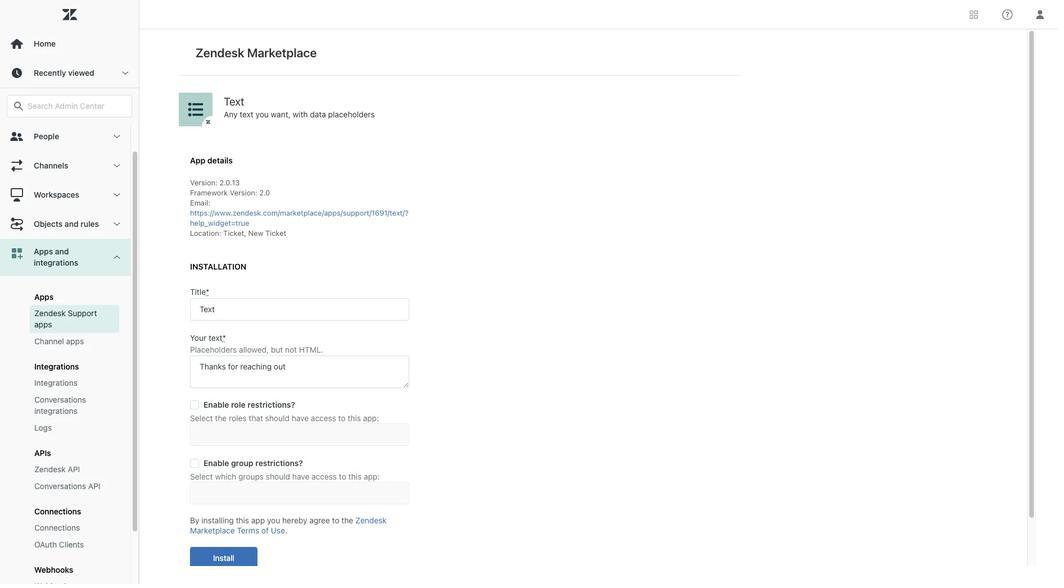 Task type: describe. For each thing, give the bounding box(es) containing it.
2 connections element from the top
[[34, 523, 80, 534]]

Search Admin Center field
[[28, 101, 125, 111]]

1 connections element from the top
[[34, 507, 81, 517]]

apps inside 'element'
[[66, 337, 84, 346]]

home button
[[0, 29, 139, 58]]

integrations inside conversations integrations
[[34, 407, 77, 416]]

viewed
[[68, 68, 94, 78]]

2 webhooks element from the top
[[34, 581, 72, 585]]

channels
[[34, 161, 68, 170]]

primary element
[[0, 0, 139, 585]]

channel apps
[[34, 337, 84, 346]]

connections for 2nd connections element from the top
[[34, 524, 80, 533]]

apps and integrations group
[[0, 276, 130, 585]]

api for zendesk api
[[68, 465, 80, 475]]

oauth
[[34, 540, 57, 550]]

apps element
[[34, 292, 54, 302]]

conversations api
[[34, 482, 100, 492]]

conversations api element
[[34, 481, 100, 493]]

logs
[[34, 423, 52, 433]]

conversations integrations
[[34, 395, 86, 416]]

workspaces button
[[0, 181, 130, 210]]

zendesk api
[[34, 465, 80, 475]]

clients
[[59, 540, 84, 550]]

objects and rules
[[34, 219, 99, 229]]

rules
[[81, 219, 99, 229]]

objects and rules button
[[0, 210, 130, 239]]

logs link
[[30, 420, 119, 437]]

api for conversations api
[[88, 482, 100, 492]]

workspaces
[[34, 190, 79, 200]]

none search field inside 'primary' 'element'
[[1, 95, 138, 118]]

zendesk api link
[[30, 462, 119, 479]]

oauth clients link
[[30, 537, 119, 554]]

channel apps element
[[34, 336, 84, 348]]

integrations for 1st integrations element from the bottom of the apps and integrations group
[[34, 378, 78, 388]]

and for apps
[[55, 247, 69, 256]]

apps for apps and integrations
[[34, 247, 53, 256]]

zendesk support apps
[[34, 309, 97, 330]]

recently
[[34, 68, 66, 78]]

tree item inside 'primary' 'element'
[[0, 239, 130, 585]]

conversations for integrations
[[34, 395, 86, 405]]

integrations inside dropdown button
[[34, 258, 78, 268]]

objects
[[34, 219, 63, 229]]

connections for 1st connections element from the top
[[34, 507, 81, 517]]

apps for 'apps' element
[[34, 292, 54, 302]]

support
[[68, 309, 97, 318]]

zendesk for zendesk support apps
[[34, 309, 66, 318]]

webhooks element containing webhooks
[[34, 566, 73, 575]]



Task type: vqa. For each thing, say whether or not it's contained in the screenshot.
bottom them
no



Task type: locate. For each thing, give the bounding box(es) containing it.
1 vertical spatial zendesk
[[34, 465, 66, 475]]

conversations for api
[[34, 482, 86, 492]]

None search field
[[1, 95, 138, 118]]

conversations integrations element
[[34, 395, 115, 417]]

connections
[[34, 507, 81, 517], [34, 524, 80, 533]]

conversations
[[34, 395, 86, 405], [34, 482, 86, 492]]

api up conversations api link
[[68, 465, 80, 475]]

integrations up logs
[[34, 407, 77, 416]]

apps up the zendesk support apps
[[34, 292, 54, 302]]

apis element
[[34, 449, 51, 458]]

1 integrations element from the top
[[34, 362, 79, 372]]

zendesk
[[34, 309, 66, 318], [34, 465, 66, 475]]

conversations api link
[[30, 479, 119, 495]]

connections inside 'connections' link
[[34, 524, 80, 533]]

user menu image
[[1033, 7, 1048, 22]]

tree item
[[0, 239, 130, 585]]

0 vertical spatial and
[[65, 219, 79, 229]]

tree item containing apps and integrations
[[0, 239, 130, 585]]

and left rules
[[65, 219, 79, 229]]

0 vertical spatial integrations
[[34, 258, 78, 268]]

0 vertical spatial api
[[68, 465, 80, 475]]

connections up 'connections' link
[[34, 507, 81, 517]]

1 vertical spatial api
[[88, 482, 100, 492]]

apis
[[34, 449, 51, 458]]

and inside apps and integrations
[[55, 247, 69, 256]]

1 integrations from the top
[[34, 362, 79, 372]]

conversations integrations link
[[30, 392, 119, 420]]

0 vertical spatial webhooks element
[[34, 566, 73, 575]]

1 webhooks element from the top
[[34, 566, 73, 575]]

0 horizontal spatial api
[[68, 465, 80, 475]]

webhooks element down oauth clients element
[[34, 566, 73, 575]]

tree
[[0, 122, 139, 585]]

apps down zendesk support apps link
[[66, 337, 84, 346]]

apps inside apps and integrations
[[34, 247, 53, 256]]

0 vertical spatial integrations element
[[34, 362, 79, 372]]

apps and integrations
[[34, 247, 78, 268]]

1 vertical spatial apps
[[34, 292, 54, 302]]

apps inside apps and integrations group
[[34, 292, 54, 302]]

zendesk api element
[[34, 465, 80, 476]]

zendesk down 'apps' element
[[34, 309, 66, 318]]

and down "objects and rules" dropdown button
[[55, 247, 69, 256]]

integrations
[[34, 258, 78, 268], [34, 407, 77, 416]]

1 vertical spatial and
[[55, 247, 69, 256]]

and
[[65, 219, 79, 229], [55, 247, 69, 256]]

1 zendesk from the top
[[34, 309, 66, 318]]

0 vertical spatial connections element
[[34, 507, 81, 517]]

webhooks element
[[34, 566, 73, 575], [34, 581, 72, 585]]

0 vertical spatial connections
[[34, 507, 81, 517]]

recently viewed button
[[0, 58, 139, 88]]

api down zendesk api link
[[88, 482, 100, 492]]

integrations
[[34, 362, 79, 372], [34, 378, 78, 388]]

0 vertical spatial zendesk
[[34, 309, 66, 318]]

and for objects
[[65, 219, 79, 229]]

connections link
[[30, 520, 119, 537]]

integrations element
[[34, 362, 79, 372], [34, 378, 78, 389]]

channel
[[34, 337, 64, 346]]

integrations for second integrations element from the bottom
[[34, 362, 79, 372]]

zendesk down apis
[[34, 465, 66, 475]]

2 zendesk from the top
[[34, 465, 66, 475]]

1 vertical spatial conversations
[[34, 482, 86, 492]]

1 vertical spatial integrations element
[[34, 378, 78, 389]]

apps up 'channel'
[[34, 320, 52, 330]]

1 conversations from the top
[[34, 395, 86, 405]]

integrations element up integrations link at the left of page
[[34, 362, 79, 372]]

webhooks
[[34, 566, 73, 575]]

1 vertical spatial integrations
[[34, 378, 78, 388]]

oauth clients element
[[34, 540, 84, 551]]

apps
[[34, 320, 52, 330], [66, 337, 84, 346]]

2 conversations from the top
[[34, 482, 86, 492]]

channel apps link
[[30, 333, 119, 350]]

0 vertical spatial integrations
[[34, 362, 79, 372]]

connections element up 'connections' link
[[34, 507, 81, 517]]

zendesk for zendesk api
[[34, 465, 66, 475]]

2 connections from the top
[[34, 524, 80, 533]]

connections element up oauth clients
[[34, 523, 80, 534]]

0 vertical spatial conversations
[[34, 395, 86, 405]]

people
[[34, 132, 59, 141]]

0 vertical spatial apps
[[34, 247, 53, 256]]

zendesk products image
[[970, 10, 978, 18]]

1 connections from the top
[[34, 507, 81, 517]]

integrations link
[[30, 375, 119, 392]]

1 vertical spatial connections element
[[34, 523, 80, 534]]

people button
[[0, 122, 130, 151]]

webhooks element down webhooks at the left bottom of the page
[[34, 581, 72, 585]]

connections up oauth clients
[[34, 524, 80, 533]]

connections element
[[34, 507, 81, 517], [34, 523, 80, 534]]

zendesk support apps link
[[30, 305, 119, 333]]

0 vertical spatial apps
[[34, 320, 52, 330]]

1 horizontal spatial apps
[[66, 337, 84, 346]]

2 integrations element from the top
[[34, 378, 78, 389]]

apps inside the zendesk support apps
[[34, 320, 52, 330]]

1 vertical spatial webhooks element
[[34, 581, 72, 585]]

tree containing people
[[0, 122, 139, 585]]

home
[[34, 39, 56, 48]]

help image
[[1003, 9, 1013, 19]]

tree inside 'primary' 'element'
[[0, 122, 139, 585]]

integrations element up conversations integrations
[[34, 378, 78, 389]]

integrations up conversations integrations
[[34, 378, 78, 388]]

integrations up 'apps' element
[[34, 258, 78, 268]]

conversations down zendesk api element
[[34, 482, 86, 492]]

zendesk support apps element
[[34, 308, 115, 331]]

oauth clients
[[34, 540, 84, 550]]

zendesk inside zendesk api element
[[34, 465, 66, 475]]

1 vertical spatial apps
[[66, 337, 84, 346]]

1 horizontal spatial api
[[88, 482, 100, 492]]

recently viewed
[[34, 68, 94, 78]]

conversations down integrations link at the left of page
[[34, 395, 86, 405]]

2 integrations from the top
[[34, 378, 78, 388]]

apps and integrations button
[[0, 239, 130, 276]]

api
[[68, 465, 80, 475], [88, 482, 100, 492]]

1 vertical spatial integrations
[[34, 407, 77, 416]]

apps
[[34, 247, 53, 256], [34, 292, 54, 302]]

zendesk inside the zendesk support apps
[[34, 309, 66, 318]]

0 horizontal spatial apps
[[34, 320, 52, 330]]

channels button
[[0, 151, 130, 181]]

logs element
[[34, 423, 52, 434]]

integrations up integrations link at the left of page
[[34, 362, 79, 372]]

apps down objects on the top left
[[34, 247, 53, 256]]

1 vertical spatial connections
[[34, 524, 80, 533]]



